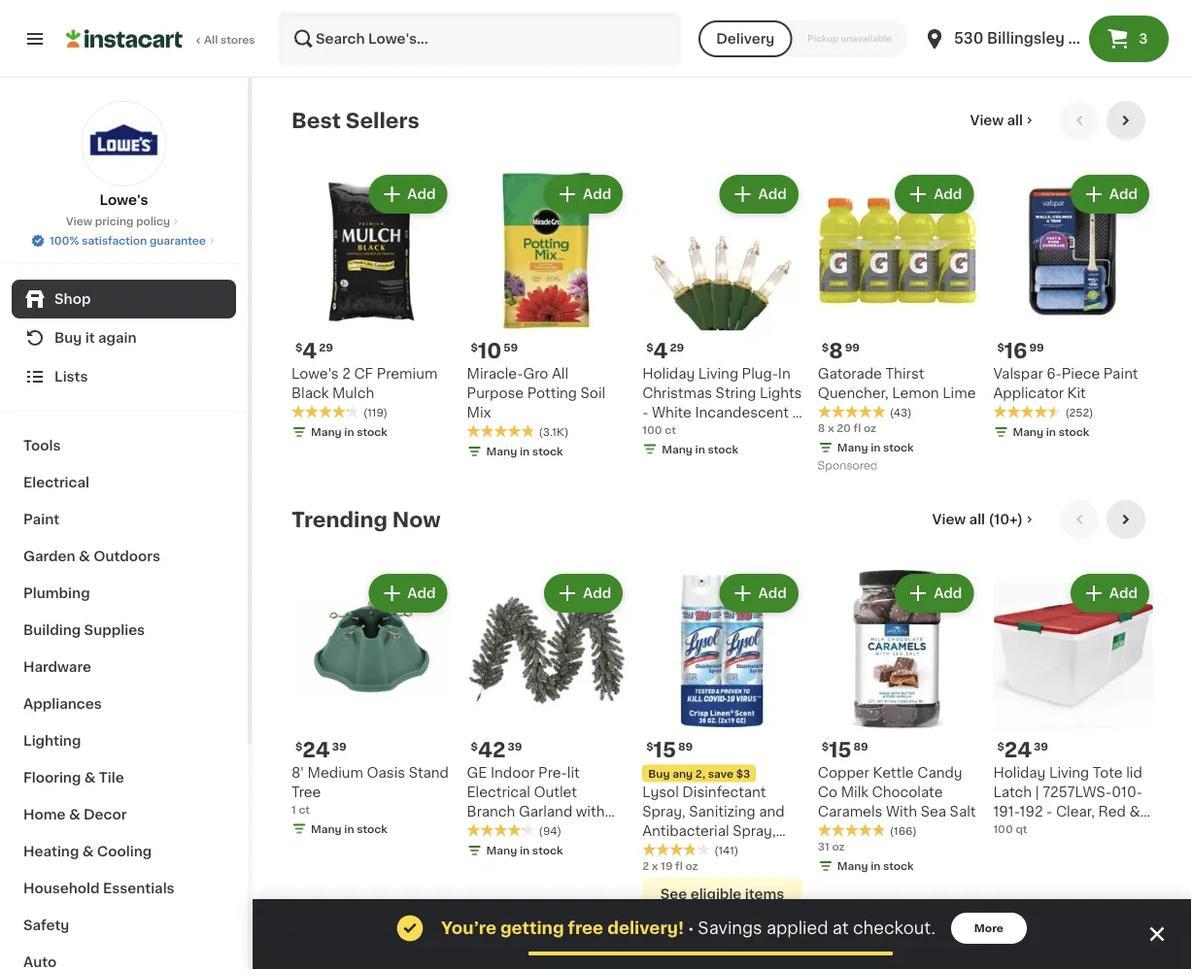 Task type: vqa. For each thing, say whether or not it's contained in the screenshot.
Product group containing 10
yes



Task type: locate. For each thing, give the bounding box(es) containing it.
- right 192 on the bottom of page
[[1047, 805, 1053, 819]]

green for 42
[[522, 844, 564, 858]]

1 horizontal spatial $ 4 29
[[647, 341, 684, 362]]

1 horizontal spatial oz
[[832, 842, 845, 853]]

oz down linen
[[686, 862, 698, 872]]

1 vertical spatial all
[[552, 367, 569, 381]]

many in stock down (3.1k)
[[487, 447, 563, 457]]

$ for valspar 6-piece paint applicator kit
[[998, 342, 1005, 353]]

x up 'sponsored badge' image
[[828, 423, 834, 434]]

item carousel region
[[292, 101, 1154, 485], [292, 501, 1154, 924]]

8' medium oasis stand tree 1 ct
[[292, 767, 449, 816]]

& inside the flooring & tile link
[[84, 772, 96, 785]]

1 vertical spatial items
[[1081, 944, 1128, 961]]

0 vertical spatial lights
[[760, 386, 802, 400]]

1 vertical spatial fl
[[676, 862, 683, 872]]

$ inside $ 10 59
[[471, 342, 478, 353]]

1 $ 4 29 from the left
[[295, 341, 333, 362]]

100
[[643, 425, 662, 436], [994, 824, 1013, 835]]

$ inside $ 8 99
[[822, 342, 829, 353]]

2 horizontal spatial oz
[[864, 423, 877, 434]]

99 inside $ 8 99
[[845, 342, 860, 353]]

add
[[408, 188, 436, 201], [583, 188, 612, 201], [759, 188, 787, 201], [934, 188, 963, 201], [1110, 188, 1138, 201], [408, 587, 436, 601], [583, 587, 612, 601], [759, 587, 787, 601], [934, 587, 963, 601], [1110, 587, 1138, 601]]

0 horizontal spatial $ 24 39
[[295, 741, 347, 761]]

lists
[[54, 370, 88, 384]]

x for buy any 2, save $3
[[652, 862, 658, 872]]

0 vertical spatial living
[[699, 367, 739, 381]]

all
[[1007, 114, 1023, 127], [970, 513, 986, 527], [1031, 944, 1051, 961]]

1 vertical spatial green
[[522, 844, 564, 858]]

in down applicator
[[1047, 427, 1056, 438]]

holiday inside holiday living tote lid latch | 7257lws-010- 191-192 - clear, red & green
[[994, 767, 1046, 780]]

1 horizontal spatial view
[[933, 513, 966, 527]]

living for 4
[[699, 367, 739, 381]]

all stores link
[[66, 12, 257, 66]]

appliances link
[[12, 686, 236, 723]]

1 $ 15 89 from the left
[[647, 741, 693, 761]]

$ up gatorade
[[822, 342, 829, 353]]

31
[[818, 842, 830, 853]]

89 up any
[[678, 742, 693, 752]]

1 vertical spatial 100
[[994, 824, 1013, 835]]

plug-
[[742, 367, 778, 381]]

many in stock down changing
[[487, 846, 563, 857]]

many down color
[[487, 846, 517, 857]]

1 horizontal spatial 8
[[829, 341, 843, 362]]

in down the mulch
[[344, 427, 354, 438]]

many in stock for ge indoor pre-lit electrical outlet branch garland with color changing led lights - green - 9'
[[487, 846, 563, 857]]

0 horizontal spatial lowe's
[[100, 193, 148, 207]]

0 vertical spatial all
[[1007, 114, 1023, 127]]

1 horizontal spatial $ 24 39
[[998, 741, 1049, 761]]

fl for buy any 2, save $3
[[676, 862, 683, 872]]

0 horizontal spatial fl
[[676, 862, 683, 872]]

1 horizontal spatial buy
[[648, 769, 670, 780]]

1 vertical spatial 8
[[818, 423, 825, 434]]

holiday up christmas
[[643, 367, 695, 381]]

see
[[661, 889, 687, 902]]

1 vertical spatial all
[[970, 513, 986, 527]]

24 up latch
[[1005, 741, 1032, 761]]

- left 9'
[[568, 844, 574, 858]]

1 vertical spatial 20
[[1055, 944, 1077, 961]]

spray, down the "and"
[[733, 825, 776, 838]]

1 89 from the left
[[678, 742, 693, 752]]

product group containing 8
[[818, 171, 978, 477]]

oz down quencher,
[[864, 423, 877, 434]]

living inside holiday living plug-in christmas string lights - white incandescent - 20.62'
[[699, 367, 739, 381]]

lowe's up black
[[292, 367, 339, 381]]

$ up 'valspar' at the right of the page
[[998, 342, 1005, 353]]

$ 4 29 up christmas
[[647, 341, 684, 362]]

lowe's logo image
[[81, 101, 167, 187]]

christmas
[[643, 386, 712, 400]]

co
[[818, 786, 838, 800]]

2 24 from the left
[[1005, 741, 1032, 761]]

incandescent
[[695, 406, 789, 419]]

branch
[[467, 805, 515, 819]]

spray, down lysol
[[643, 805, 686, 819]]

fl inside product group
[[854, 423, 861, 434]]

1 15 from the left
[[654, 741, 676, 761]]

1 vertical spatial lights
[[467, 844, 509, 858]]

applicator
[[994, 386, 1064, 400]]

buy up lysol
[[648, 769, 670, 780]]

100% satisfaction guarantee button
[[30, 229, 218, 249]]

2 left 19
[[643, 862, 649, 872]]

buy inside item carousel region
[[648, 769, 670, 780]]

& down 010-
[[1130, 805, 1141, 819]]

changing
[[508, 825, 574, 838]]

0 horizontal spatial view
[[66, 216, 92, 227]]

view down 530
[[971, 114, 1004, 127]]

paint up garden
[[23, 513, 59, 527]]

many in stock down 8' medium oasis stand tree 1 ct
[[311, 824, 388, 835]]

ct right the 1
[[299, 805, 310, 816]]

99 right 16 at the top of the page
[[1030, 342, 1045, 353]]

oz for 8
[[864, 423, 877, 434]]

2 15 from the left
[[829, 741, 852, 761]]

0 horizontal spatial 89
[[678, 742, 693, 752]]

1 horizontal spatial 2
[[643, 862, 649, 872]]

39 for ge indoor pre-lit electrical outlet branch garland with color changing led lights - green - 9'
[[508, 742, 522, 752]]

1 vertical spatial oz
[[832, 842, 845, 853]]

building supplies link
[[12, 612, 236, 649]]

24 up 8'
[[303, 741, 330, 761]]

2 horizontal spatial green
[[994, 825, 1036, 838]]

$ up copper
[[822, 742, 829, 752]]

& right home at the bottom of page
[[69, 809, 80, 822]]

20 down quencher,
[[837, 423, 851, 434]]

2 $ 15 89 from the left
[[822, 741, 869, 761]]

x left 19
[[652, 862, 658, 872]]

1 vertical spatial electrical
[[467, 786, 531, 800]]

$ up latch
[[998, 742, 1005, 752]]

-
[[643, 406, 649, 419], [793, 406, 799, 419], [1047, 805, 1053, 819], [513, 844, 519, 858], [568, 844, 574, 858]]

$ inside $ 42 39
[[471, 742, 478, 752]]

2 $ 24 39 from the left
[[998, 741, 1049, 761]]

0 vertical spatial items
[[745, 889, 785, 902]]

2 vertical spatial view
[[933, 513, 966, 527]]

add for lowe's 2 cf premium black mulch
[[408, 188, 436, 201]]

2 $ 4 29 from the left
[[647, 341, 684, 362]]

$ 24 39 up medium
[[295, 741, 347, 761]]

530 billingsley road button
[[923, 12, 1108, 66]]

paint
[[1104, 367, 1139, 381], [23, 513, 59, 527]]

20 for all
[[1055, 944, 1077, 961]]

in for ge indoor pre-lit electrical outlet branch garland with color changing led lights - green - 9'
[[520, 846, 530, 857]]

2 vertical spatial oz
[[686, 862, 698, 872]]

99 inside $ 16 99
[[1030, 342, 1045, 353]]

in for holiday living plug-in christmas string lights - white incandescent - 20.62'
[[695, 444, 705, 455]]

1 horizontal spatial 15
[[829, 741, 852, 761]]

oz right 31
[[832, 842, 845, 853]]

0 vertical spatial 100
[[643, 425, 662, 436]]

2 89 from the left
[[854, 742, 869, 752]]

2 horizontal spatial view
[[971, 114, 1004, 127]]

stock for 8' medium oasis stand tree
[[357, 824, 388, 835]]

1 horizontal spatial electrical
[[467, 786, 531, 800]]

main content
[[253, 78, 1193, 970]]

0 vertical spatial x
[[828, 423, 834, 434]]

electrical
[[23, 476, 89, 490], [467, 786, 531, 800]]

2 4 from the left
[[654, 341, 668, 362]]

view for best sellers
[[971, 114, 1004, 127]]

1 horizontal spatial $ 15 89
[[822, 741, 869, 761]]

add for copper kettle candy co milk chocolate caramels with sea salt
[[934, 587, 963, 601]]

with
[[576, 805, 605, 819]]

2 vertical spatial all
[[1031, 944, 1051, 961]]

29 up christmas
[[670, 342, 684, 353]]

and
[[759, 805, 785, 819]]

0 horizontal spatial x
[[652, 862, 658, 872]]

0 vertical spatial lowe's
[[100, 193, 148, 207]]

in down holiday living plug-in christmas string lights - white incandescent - 20.62'
[[695, 444, 705, 455]]

main content containing best sellers
[[253, 78, 1193, 970]]

trending now
[[292, 510, 441, 530]]

tools link
[[12, 428, 236, 465]]

0 horizontal spatial all
[[970, 513, 986, 527]]

living up 7257lws-
[[1050, 767, 1090, 780]]

1 vertical spatial item carousel region
[[292, 501, 1154, 924]]

1 horizontal spatial lights
[[760, 386, 802, 400]]

item carousel region containing best sellers
[[292, 101, 1154, 485]]

1 horizontal spatial spray,
[[733, 825, 776, 838]]

more button
[[951, 914, 1027, 945]]

see eligible items button
[[643, 879, 803, 912]]

$ 15 89 up any
[[647, 741, 693, 761]]

all right show
[[1031, 944, 1051, 961]]

stock
[[357, 427, 388, 438], [1059, 427, 1090, 438], [884, 443, 914, 454], [708, 444, 739, 455], [532, 447, 563, 457], [357, 824, 388, 835], [532, 846, 563, 857], [884, 862, 914, 872]]

& for outdoors
[[79, 550, 90, 564]]

stock for miracle-gro all purpose potting soil mix
[[532, 447, 563, 457]]

9'
[[577, 844, 590, 858]]

$ 15 89
[[647, 741, 693, 761], [822, 741, 869, 761]]

many down black
[[311, 427, 342, 438]]

89 up copper
[[854, 742, 869, 752]]

all for 24
[[970, 513, 986, 527]]

purpose
[[467, 386, 524, 400]]

home & decor
[[23, 809, 127, 822]]

$ up miracle-
[[471, 342, 478, 353]]

sellers
[[346, 110, 420, 131]]

indoor
[[491, 767, 535, 780]]

0 horizontal spatial paint
[[23, 513, 59, 527]]

applied
[[767, 921, 829, 937]]

• savings applied at checkout.
[[688, 921, 936, 937]]

1 99 from the left
[[845, 342, 860, 353]]

all for 16
[[1007, 114, 1023, 127]]

miracle-gro all purpose potting soil mix
[[467, 367, 606, 419]]

buy for buy any 2, save $3
[[648, 769, 670, 780]]

lysol
[[643, 786, 679, 800]]

& left cooling
[[82, 846, 94, 859]]

$ 15 89 up copper
[[822, 741, 869, 761]]

8'
[[292, 767, 304, 780]]

many down tree
[[311, 824, 342, 835]]

add button for miracle-gro all purpose potting soil mix
[[546, 177, 621, 212]]

2 29 from the left
[[670, 342, 684, 353]]

$ for holiday living plug-in christmas string lights - white incandescent - 20.62'
[[647, 342, 654, 353]]

0 vertical spatial all
[[204, 35, 218, 45]]

16
[[1005, 341, 1028, 362]]

1 horizontal spatial 100
[[994, 824, 1013, 835]]

0 horizontal spatial 100
[[643, 425, 662, 436]]

ct down white
[[665, 425, 676, 436]]

1 4 from the left
[[303, 341, 317, 362]]

in down 8' medium oasis stand tree 1 ct
[[344, 824, 354, 835]]

100%
[[50, 236, 79, 246]]

15 for copper
[[829, 741, 852, 761]]

clear,
[[1056, 805, 1095, 819]]

$ up christmas
[[647, 342, 654, 353]]

stock down (94)
[[532, 846, 563, 857]]

x inside product group
[[828, 423, 834, 434]]

buy any 2, save $3
[[648, 769, 750, 780]]

39 up |
[[1034, 742, 1049, 752]]

sea
[[921, 805, 947, 819]]

0 vertical spatial holiday
[[643, 367, 695, 381]]

1 vertical spatial view
[[66, 216, 92, 227]]

1 vertical spatial holiday
[[994, 767, 1046, 780]]

0 vertical spatial paint
[[1104, 367, 1139, 381]]

green left thumb
[[292, 941, 358, 961]]

electrical down tools
[[23, 476, 89, 490]]

39 inside $ 42 39
[[508, 742, 522, 752]]

add button for ge indoor pre-lit electrical outlet branch garland with color changing led lights - green - 9'
[[546, 576, 621, 611]]

green down 191- at the right of page
[[994, 825, 1036, 838]]

flooring
[[23, 772, 81, 785]]

many down 20.62'
[[662, 444, 693, 455]]

items inside button
[[745, 889, 785, 902]]

1 horizontal spatial 24
[[1005, 741, 1032, 761]]

in up 'sponsored badge' image
[[871, 443, 881, 454]]

4 up black
[[303, 341, 317, 362]]

green
[[994, 825, 1036, 838], [522, 844, 564, 858], [292, 941, 358, 961]]

0 horizontal spatial electrical
[[23, 476, 89, 490]]

many for holiday living plug-in christmas string lights - white incandescent - 20.62'
[[662, 444, 693, 455]]

stock down (252)
[[1059, 427, 1090, 438]]

eligible
[[691, 889, 742, 902]]

$ for lowe's 2 cf premium black mulch
[[295, 342, 303, 353]]

many down mix
[[487, 447, 517, 457]]

0 horizontal spatial oz
[[686, 862, 698, 872]]

0 horizontal spatial lights
[[467, 844, 509, 858]]

guarantee
[[150, 236, 206, 246]]

0 horizontal spatial 2
[[342, 367, 351, 381]]

living up string
[[699, 367, 739, 381]]

potting
[[527, 386, 577, 400]]

green inside ge indoor pre-lit electrical outlet branch garland with color changing led lights - green - 9'
[[522, 844, 564, 858]]

0 vertical spatial electrical
[[23, 476, 89, 490]]

89 for kettle
[[854, 742, 869, 752]]

linen
[[682, 844, 720, 858]]

7257lws-
[[1043, 786, 1112, 800]]

0 horizontal spatial 29
[[319, 342, 333, 353]]

in for miracle-gro all purpose potting soil mix
[[520, 447, 530, 457]]

0 horizontal spatial 20
[[837, 423, 851, 434]]

1 horizontal spatial 20
[[1055, 944, 1077, 961]]

product group containing 42
[[467, 571, 627, 863]]

holiday inside holiday living plug-in christmas string lights - white incandescent - 20.62'
[[643, 367, 695, 381]]

plumbing link
[[12, 575, 236, 612]]

many in stock for holiday living plug-in christmas string lights - white incandescent - 20.62'
[[662, 444, 739, 455]]

0 horizontal spatial buy
[[54, 331, 82, 345]]

& inside holiday living tote lid latch | 7257lws-010- 191-192 - clear, red & green
[[1130, 805, 1141, 819]]

heating
[[23, 846, 79, 859]]

0 horizontal spatial 39
[[332, 742, 347, 752]]

99 up gatorade
[[845, 342, 860, 353]]

1 horizontal spatial all
[[1007, 114, 1023, 127]]

1 29 from the left
[[319, 342, 333, 353]]

20 for x
[[837, 423, 851, 434]]

1 vertical spatial spray,
[[733, 825, 776, 838]]

59
[[504, 342, 518, 353]]

(94)
[[539, 827, 562, 838]]

2 vertical spatial green
[[292, 941, 358, 961]]

1 horizontal spatial holiday
[[994, 767, 1046, 780]]

1 vertical spatial ct
[[299, 805, 310, 816]]

1 horizontal spatial living
[[1050, 767, 1090, 780]]

0 horizontal spatial 24
[[303, 741, 330, 761]]

candy
[[918, 767, 963, 780]]

paint link
[[12, 502, 236, 538]]

show all 20 items
[[980, 944, 1128, 961]]

15 for buy
[[654, 741, 676, 761]]

lowe's up view pricing policy link
[[100, 193, 148, 207]]

2 left cf
[[342, 367, 351, 381]]

1 horizontal spatial lowe's
[[292, 367, 339, 381]]

39 up medium
[[332, 742, 347, 752]]

1 horizontal spatial 99
[[1030, 342, 1045, 353]]

$ 15 89 for buy
[[647, 741, 693, 761]]

stock down incandescent
[[708, 444, 739, 455]]

view up 100% at left
[[66, 216, 92, 227]]

stock for holiday living plug-in christmas string lights - white incandescent - 20.62'
[[708, 444, 739, 455]]

20 inside item carousel region
[[837, 423, 851, 434]]

delivery button
[[699, 20, 792, 57]]

white
[[652, 406, 692, 419]]

& inside garden & outdoors link
[[79, 550, 90, 564]]

1 $ 24 39 from the left
[[295, 741, 347, 761]]

living inside holiday living tote lid latch | 7257lws-010- 191-192 - clear, red & green
[[1050, 767, 1090, 780]]

$ up 8'
[[295, 742, 303, 752]]

product group containing 10
[[467, 171, 627, 464]]

safety link
[[12, 908, 236, 945]]

0 vertical spatial view
[[971, 114, 1004, 127]]

2 horizontal spatial 39
[[1034, 742, 1049, 752]]

4 for holiday
[[654, 341, 668, 362]]

tree
[[292, 786, 321, 800]]

copper
[[818, 767, 870, 780]]

8 up gatorade
[[829, 341, 843, 362]]

miracle-
[[467, 367, 523, 381]]

6-
[[1047, 367, 1062, 381]]

living for 24
[[1050, 767, 1090, 780]]

0 vertical spatial green
[[994, 825, 1036, 838]]

gro
[[523, 367, 549, 381]]

all left stores
[[204, 35, 218, 45]]

39 for 8' medium oasis stand tree
[[332, 742, 347, 752]]

add button for holiday living tote lid latch | 7257lws-010- 191-192 - clear, red & green
[[1073, 576, 1148, 611]]

$ for buy any 2, save $3
[[647, 742, 654, 752]]

1 vertical spatial buy
[[648, 769, 670, 780]]

0 horizontal spatial all
[[204, 35, 218, 45]]

29 up black
[[319, 342, 333, 353]]

$ up black
[[295, 342, 303, 353]]

1 item carousel region from the top
[[292, 101, 1154, 485]]

view
[[971, 114, 1004, 127], [66, 216, 92, 227], [933, 513, 966, 527]]

100 down white
[[643, 425, 662, 436]]

lights down color
[[467, 844, 509, 858]]

39 for holiday living tote lid latch | 7257lws-010- 191-192 - clear, red & green
[[1034, 742, 1049, 752]]

39 right 42
[[508, 742, 522, 752]]

1 24 from the left
[[303, 741, 330, 761]]

0 horizontal spatial holiday
[[643, 367, 695, 381]]

10
[[478, 341, 502, 362]]

green down changing
[[522, 844, 564, 858]]

0 horizontal spatial 15
[[654, 741, 676, 761]]

flooring & tile
[[23, 772, 124, 785]]

product group
[[292, 171, 452, 444], [467, 171, 627, 464], [643, 171, 803, 461], [818, 171, 978, 477], [994, 171, 1154, 444], [292, 571, 452, 841], [467, 571, 627, 863], [643, 571, 803, 912], [818, 571, 978, 879], [994, 571, 1154, 838]]

in down caramels
[[871, 862, 881, 872]]

in for valspar 6-piece paint applicator kit
[[1047, 427, 1056, 438]]

1 horizontal spatial 4
[[654, 341, 668, 362]]

lights inside ge indoor pre-lit electrical outlet branch garland with color changing led lights - green - 9'
[[467, 844, 509, 858]]

view left (10+)
[[933, 513, 966, 527]]

string
[[716, 386, 757, 400]]

$ 24 39
[[295, 741, 347, 761], [998, 741, 1049, 761]]

holiday up latch
[[994, 767, 1046, 780]]

flooring & tile link
[[12, 760, 236, 797]]

checkout.
[[853, 921, 936, 937]]

electrical link
[[12, 465, 236, 502]]

& left "tile"
[[84, 772, 96, 785]]

premium
[[377, 367, 438, 381]]

add for holiday living plug-in christmas string lights - white incandescent - 20.62'
[[759, 188, 787, 201]]

None search field
[[278, 12, 682, 66]]

1 horizontal spatial green
[[522, 844, 564, 858]]

$ 4 29 up black
[[295, 341, 333, 362]]

lid
[[1127, 767, 1143, 780]]

stock down (119)
[[357, 427, 388, 438]]

buy left it
[[54, 331, 82, 345]]

15
[[654, 741, 676, 761], [829, 741, 852, 761]]

0 horizontal spatial 4
[[303, 341, 317, 362]]

instacart logo image
[[66, 27, 183, 51]]

stock down (43)
[[884, 443, 914, 454]]

lysol disinfectant spray, sanitizing and antibacterial spray, crisp linen
[[643, 786, 785, 858]]

2 99 from the left
[[1030, 342, 1045, 353]]

15 up any
[[654, 741, 676, 761]]

1 horizontal spatial x
[[828, 423, 834, 434]]

1 39 from the left
[[332, 742, 347, 752]]

& inside home & decor link
[[69, 809, 80, 822]]

2 item carousel region from the top
[[292, 501, 1154, 924]]

$ 15 89 for copper
[[822, 741, 869, 761]]

$ inside $ 16 99
[[998, 342, 1005, 353]]

$ up 'ge'
[[471, 742, 478, 752]]

all stores
[[204, 35, 255, 45]]

view pricing policy
[[66, 216, 170, 227]]

add for valspar 6-piece paint applicator kit
[[1110, 188, 1138, 201]]

1 horizontal spatial 39
[[508, 742, 522, 752]]

0 vertical spatial spray,
[[643, 805, 686, 819]]

add button for holiday living plug-in christmas string lights - white incandescent - 20.62'
[[722, 177, 797, 212]]

in down miracle-gro all purpose potting soil mix in the top of the page
[[520, 447, 530, 457]]

0 vertical spatial buy
[[54, 331, 82, 345]]

2 39 from the left
[[508, 742, 522, 752]]

many in stock down (252)
[[1013, 427, 1090, 438]]

4 up christmas
[[654, 341, 668, 362]]

0 horizontal spatial living
[[699, 367, 739, 381]]

$ 4 29 for holiday
[[647, 341, 684, 362]]

100 down 191- at the right of page
[[994, 824, 1013, 835]]

0 horizontal spatial 99
[[845, 342, 860, 353]]

paint right piece
[[1104, 367, 1139, 381]]

3 39 from the left
[[1034, 742, 1049, 752]]

lime
[[943, 386, 976, 400]]

1 vertical spatial paint
[[23, 513, 59, 527]]

1 horizontal spatial ct
[[665, 425, 676, 436]]

crisp
[[643, 844, 679, 858]]

electrical up the branch
[[467, 786, 531, 800]]

8 up 'sponsored badge' image
[[818, 423, 825, 434]]

& inside heating & cooling link
[[82, 846, 94, 859]]

many in stock for miracle-gro all purpose potting soil mix
[[487, 447, 563, 457]]

treatment tracker modal dialog
[[253, 900, 1193, 970]]

oz for buy any 2, save $3
[[686, 862, 698, 872]]

2 horizontal spatial all
[[1031, 944, 1051, 961]]

&
[[79, 550, 90, 564], [84, 772, 96, 785], [1130, 805, 1141, 819], [69, 809, 80, 822], [82, 846, 94, 859]]

ge
[[467, 767, 487, 780]]

green inside holiday living tote lid latch | 7257lws-010- 191-192 - clear, red & green
[[994, 825, 1036, 838]]

191-
[[994, 805, 1020, 819]]

all left (10+)
[[970, 513, 986, 527]]

0 vertical spatial 20
[[837, 423, 851, 434]]

many in stock down (119)
[[311, 427, 388, 438]]

0 vertical spatial 2
[[342, 367, 351, 381]]

1 horizontal spatial fl
[[854, 423, 861, 434]]

lowe's inside the "lowe's 2 cf premium black mulch"
[[292, 367, 339, 381]]

$ 24 39 up latch
[[998, 741, 1049, 761]]

- inside holiday living tote lid latch | 7257lws-010- 191-192 - clear, red & green
[[1047, 805, 1053, 819]]

$ for ge indoor pre-lit electrical outlet branch garland with color changing led lights - green - 9'
[[471, 742, 478, 752]]

many for miracle-gro all purpose potting soil mix
[[487, 447, 517, 457]]



Task type: describe. For each thing, give the bounding box(es) containing it.
many for 8' medium oasis stand tree
[[311, 824, 342, 835]]

& for cooling
[[82, 846, 94, 859]]

99 for 8
[[845, 342, 860, 353]]

valspar
[[994, 367, 1044, 381]]

cooling
[[97, 846, 152, 859]]

essentials
[[103, 883, 175, 896]]

household
[[23, 883, 100, 896]]

tile
[[99, 772, 124, 785]]

$3
[[736, 769, 750, 780]]

many down the 31 oz
[[838, 862, 868, 872]]

shop link
[[12, 280, 236, 319]]

42
[[478, 741, 506, 761]]

buy it again
[[54, 331, 137, 345]]

100 for 4
[[643, 425, 662, 436]]

ct inside 8' medium oasis stand tree 1 ct
[[299, 805, 310, 816]]

(43)
[[890, 408, 912, 419]]

$ 8 99
[[822, 341, 860, 362]]

in
[[778, 367, 791, 381]]

item carousel region containing trending now
[[292, 501, 1154, 924]]

product group containing 16
[[994, 171, 1154, 444]]

$ 4 29 for lowe's
[[295, 341, 333, 362]]

530 billingsley road
[[955, 32, 1108, 46]]

qt
[[1016, 824, 1028, 835]]

99 for 16
[[1030, 342, 1045, 353]]

policy
[[136, 216, 170, 227]]

green for 24
[[994, 825, 1036, 838]]

many for ge indoor pre-lit electrical outlet branch garland with color changing led lights - green - 9'
[[487, 846, 517, 857]]

salt
[[950, 805, 976, 819]]

milk
[[841, 786, 869, 800]]

lowe's for lowe's 2 cf premium black mulch
[[292, 367, 339, 381]]

electrical inside ge indoor pre-lit electrical outlet branch garland with color changing led lights - green - 9'
[[467, 786, 531, 800]]

delivery
[[717, 32, 775, 46]]

stock for valspar 6-piece paint applicator kit
[[1059, 427, 1090, 438]]

pre-
[[539, 767, 567, 780]]

holiday for 4
[[643, 367, 695, 381]]

add for miracle-gro all purpose potting soil mix
[[583, 188, 612, 201]]

black
[[292, 386, 329, 400]]

buy it again link
[[12, 319, 236, 358]]

add for ge indoor pre-lit electrical outlet branch garland with color changing led lights - green - 9'
[[583, 587, 612, 601]]

& for decor
[[69, 809, 80, 822]]

Search field
[[280, 14, 680, 64]]

add for holiday living tote lid latch | 7257lws-010- 191-192 - clear, red & green
[[1110, 587, 1138, 601]]

x for 8
[[828, 423, 834, 434]]

heating & cooling
[[23, 846, 152, 859]]

service type group
[[699, 20, 908, 57]]

supplies
[[84, 624, 145, 638]]

home
[[23, 809, 66, 822]]

- down changing
[[513, 844, 519, 858]]

caramels
[[818, 805, 883, 819]]

color
[[467, 825, 504, 838]]

0 horizontal spatial spray,
[[643, 805, 686, 819]]

view all button
[[963, 101, 1045, 140]]

$ 24 39 for 8' medium oasis stand tree
[[295, 741, 347, 761]]

192
[[1020, 805, 1043, 819]]

lowe's 2 cf premium black mulch
[[292, 367, 438, 400]]

at
[[833, 921, 849, 937]]

heating & cooling link
[[12, 834, 236, 871]]

lowe's for lowe's
[[100, 193, 148, 207]]

$ 16 99
[[998, 341, 1045, 362]]

latch
[[994, 786, 1032, 800]]

1 horizontal spatial items
[[1081, 944, 1128, 961]]

29 for holiday
[[670, 342, 684, 353]]

1 vertical spatial 2
[[643, 862, 649, 872]]

(141)
[[715, 846, 739, 857]]

mulch
[[332, 386, 374, 400]]

$ for miracle-gro all purpose potting soil mix
[[471, 342, 478, 353]]

2 inside the "lowe's 2 cf premium black mulch"
[[342, 367, 351, 381]]

with
[[886, 805, 918, 819]]

stock for ge indoor pre-lit electrical outlet branch garland with color changing led lights - green - 9'
[[532, 846, 563, 857]]

it
[[85, 331, 95, 345]]

|
[[1036, 786, 1040, 800]]

- right incandescent
[[793, 406, 799, 419]]

many for lowe's 2 cf premium black mulch
[[311, 427, 342, 438]]

$ for gatorade thirst quencher, lemon lime
[[822, 342, 829, 353]]

antibacterial
[[643, 825, 729, 838]]

0 vertical spatial ct
[[665, 425, 676, 436]]

$ for 8' medium oasis stand tree
[[295, 742, 303, 752]]

tools
[[23, 439, 61, 453]]

valspar 6-piece paint applicator kit
[[994, 367, 1139, 400]]

& for tile
[[84, 772, 96, 785]]

quencher,
[[818, 386, 889, 400]]

gatorade thirst quencher, lemon lime
[[818, 367, 976, 400]]

$ for holiday living tote lid latch | 7257lws-010- 191-192 - clear, red & green
[[998, 742, 1005, 752]]

add button for copper kettle candy co milk chocolate caramels with sea salt
[[897, 576, 972, 611]]

100 ct
[[643, 425, 676, 436]]

holiday for 24
[[994, 767, 1046, 780]]

many up 'sponsored badge' image
[[838, 443, 868, 454]]

copper kettle candy co milk chocolate caramels with sea salt
[[818, 767, 976, 819]]

- up 100 ct
[[643, 406, 649, 419]]

many for valspar 6-piece paint applicator kit
[[1013, 427, 1044, 438]]

save
[[708, 769, 734, 780]]

$ for copper kettle candy co milk chocolate caramels with sea salt
[[822, 742, 829, 752]]

many in stock down (166)
[[838, 862, 914, 872]]

buy for buy it again
[[54, 331, 82, 345]]

stores
[[221, 35, 255, 45]]

stock down (166)
[[884, 862, 914, 872]]

view for trending now
[[933, 513, 966, 527]]

sponsored badge image
[[818, 461, 877, 472]]

$ 24 39 for holiday living tote lid latch | 7257lws-010- 191-192 - clear, red & green
[[998, 741, 1049, 761]]

all inside 'link'
[[204, 35, 218, 45]]

(10+)
[[989, 513, 1023, 527]]

thumb
[[363, 941, 434, 961]]

0 vertical spatial 8
[[829, 341, 843, 362]]

view all (10+) button
[[925, 501, 1045, 540]]

many in stock up 'sponsored badge' image
[[838, 443, 914, 454]]

many in stock for 8' medium oasis stand tree
[[311, 824, 388, 835]]

•
[[688, 921, 694, 937]]

red
[[1099, 805, 1126, 819]]

24 for holiday living tote lid latch | 7257lws-010- 191-192 - clear, red & green
[[1005, 741, 1032, 761]]

many in stock for lowe's 2 cf premium black mulch
[[311, 427, 388, 438]]

lights inside holiday living plug-in christmas string lights - white incandescent - 20.62'
[[760, 386, 802, 400]]

garden & outdoors link
[[12, 538, 236, 575]]

89 for any
[[678, 742, 693, 752]]

3
[[1139, 32, 1148, 46]]

(166)
[[890, 827, 917, 838]]

outdoors
[[93, 550, 160, 564]]

oasis
[[367, 767, 405, 780]]

road
[[1069, 32, 1108, 46]]

add button for valspar 6-piece paint applicator kit
[[1073, 177, 1148, 212]]

stock for lowe's 2 cf premium black mulch
[[357, 427, 388, 438]]

530
[[955, 32, 984, 46]]

kettle
[[873, 767, 914, 780]]

fl for 8
[[854, 423, 861, 434]]

all inside miracle-gro all purpose potting soil mix
[[552, 367, 569, 381]]

29 for lowe's
[[319, 342, 333, 353]]

see eligible items
[[661, 889, 785, 902]]

add button for 8' medium oasis stand tree
[[371, 576, 446, 611]]

disinfectant
[[683, 786, 766, 800]]

24 for 8' medium oasis stand tree
[[303, 741, 330, 761]]

in for lowe's 2 cf premium black mulch
[[344, 427, 354, 438]]

pricing
[[95, 216, 134, 227]]

lowe's link
[[81, 101, 167, 210]]

100 for 24
[[994, 824, 1013, 835]]

outlet
[[534, 786, 577, 800]]

add button for lowe's 2 cf premium black mulch
[[371, 177, 446, 212]]

2,
[[696, 769, 706, 780]]

thirst
[[886, 367, 925, 381]]

billingsley
[[987, 32, 1065, 46]]

many in stock for valspar 6-piece paint applicator kit
[[1013, 427, 1090, 438]]

4 for lowe's
[[303, 341, 317, 362]]

ge indoor pre-lit electrical outlet branch garland with color changing led lights - green - 9'
[[467, 767, 605, 858]]

paint inside valspar 6-piece paint applicator kit
[[1104, 367, 1139, 381]]

(119)
[[363, 408, 388, 419]]

hardware link
[[12, 649, 236, 686]]

plumbing
[[23, 587, 90, 601]]

lighting
[[23, 735, 81, 748]]

garden
[[23, 550, 75, 564]]

0 horizontal spatial 8
[[818, 423, 825, 434]]

in for 8' medium oasis stand tree
[[344, 824, 354, 835]]

20.62'
[[643, 425, 685, 439]]



